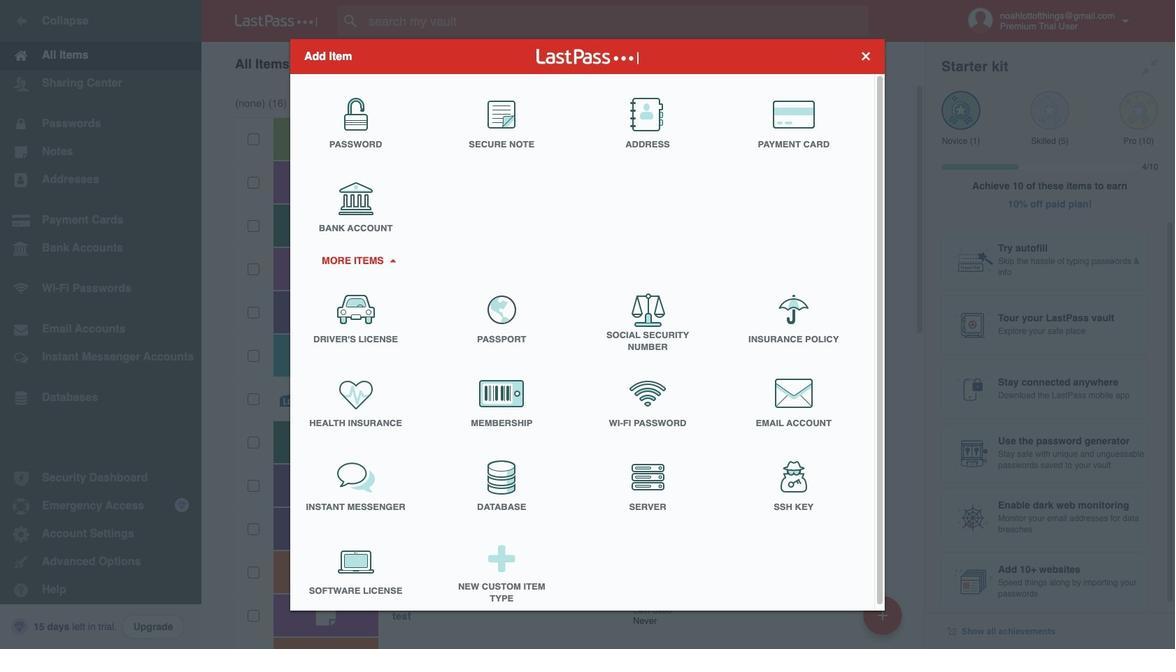 Task type: locate. For each thing, give the bounding box(es) containing it.
Search search field
[[337, 6, 896, 36]]

caret right image
[[388, 259, 397, 262]]

search my vault text field
[[337, 6, 896, 36]]

dialog
[[290, 39, 885, 615]]

lastpass image
[[235, 15, 318, 27]]



Task type: describe. For each thing, give the bounding box(es) containing it.
vault options navigation
[[201, 42, 925, 84]]

new item navigation
[[858, 592, 911, 650]]

new item image
[[878, 611, 888, 621]]

main navigation navigation
[[0, 0, 201, 650]]



Task type: vqa. For each thing, say whether or not it's contained in the screenshot.
the Main navigation Navigation
yes



